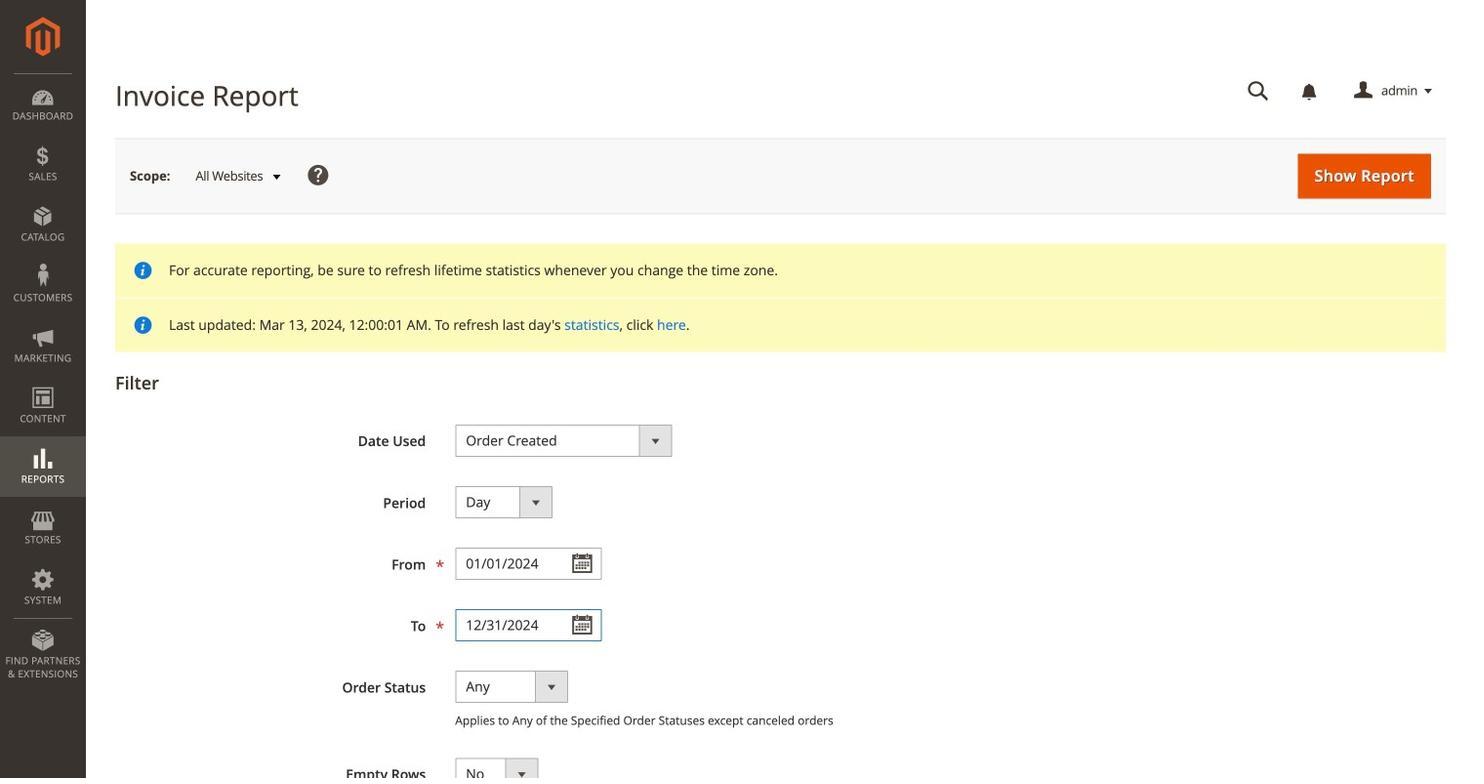 Task type: locate. For each thing, give the bounding box(es) containing it.
None text field
[[455, 548, 602, 580], [455, 609, 602, 642], [455, 548, 602, 580], [455, 609, 602, 642]]

menu bar
[[0, 73, 86, 691]]

None text field
[[1234, 74, 1283, 108]]



Task type: describe. For each thing, give the bounding box(es) containing it.
magento admin panel image
[[26, 17, 60, 57]]



